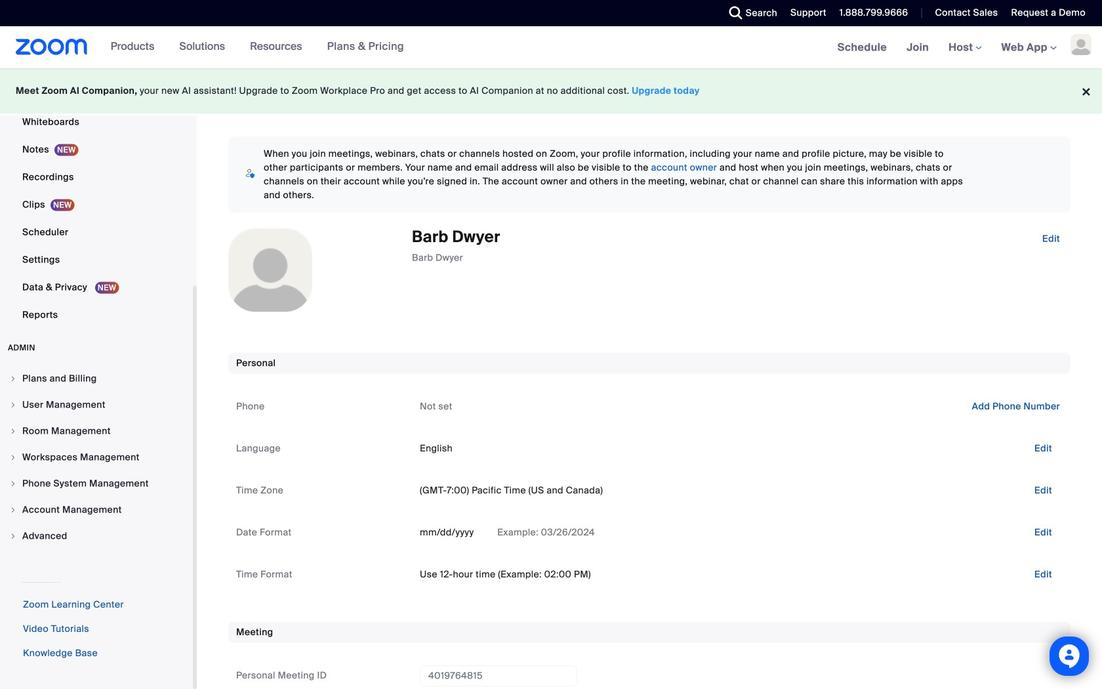Task type: vqa. For each thing, say whether or not it's contained in the screenshot.
cell
no



Task type: describe. For each thing, give the bounding box(es) containing it.
2 right image from the top
[[9, 401, 17, 409]]

profile picture image
[[1071, 34, 1092, 55]]

admin menu menu
[[0, 366, 193, 550]]

product information navigation
[[101, 26, 414, 68]]

7 menu item from the top
[[0, 524, 193, 549]]

2 menu item from the top
[[0, 393, 193, 418]]

user photo image
[[229, 229, 312, 312]]



Task type: locate. For each thing, give the bounding box(es) containing it.
3 right image from the top
[[9, 480, 17, 488]]

5 menu item from the top
[[0, 471, 193, 496]]

menu item
[[0, 366, 193, 391], [0, 393, 193, 418], [0, 419, 193, 444], [0, 445, 193, 470], [0, 471, 193, 496], [0, 498, 193, 523], [0, 524, 193, 549]]

zoom logo image
[[16, 39, 88, 55]]

right image
[[9, 375, 17, 383], [9, 401, 17, 409], [9, 480, 17, 488], [9, 532, 17, 540]]

2 right image from the top
[[9, 454, 17, 462]]

right image for fifth menu item from the bottom
[[9, 427, 17, 435]]

personal menu menu
[[0, 0, 193, 330]]

2 vertical spatial right image
[[9, 506, 17, 514]]

edit user photo image
[[260, 265, 281, 276]]

1 right image from the top
[[9, 427, 17, 435]]

1 vertical spatial right image
[[9, 454, 17, 462]]

3 menu item from the top
[[0, 419, 193, 444]]

4 menu item from the top
[[0, 445, 193, 470]]

footer
[[0, 68, 1103, 114]]

6 menu item from the top
[[0, 498, 193, 523]]

banner
[[0, 26, 1103, 69]]

right image for 2nd menu item from the bottom
[[9, 506, 17, 514]]

1 menu item from the top
[[0, 366, 193, 391]]

Personal Meeting ID text field
[[420, 666, 578, 687]]

3 right image from the top
[[9, 506, 17, 514]]

1 right image from the top
[[9, 375, 17, 383]]

0 vertical spatial right image
[[9, 427, 17, 435]]

right image
[[9, 427, 17, 435], [9, 454, 17, 462], [9, 506, 17, 514]]

meetings navigation
[[828, 26, 1103, 69]]

right image for 4th menu item from the bottom
[[9, 454, 17, 462]]

4 right image from the top
[[9, 532, 17, 540]]



